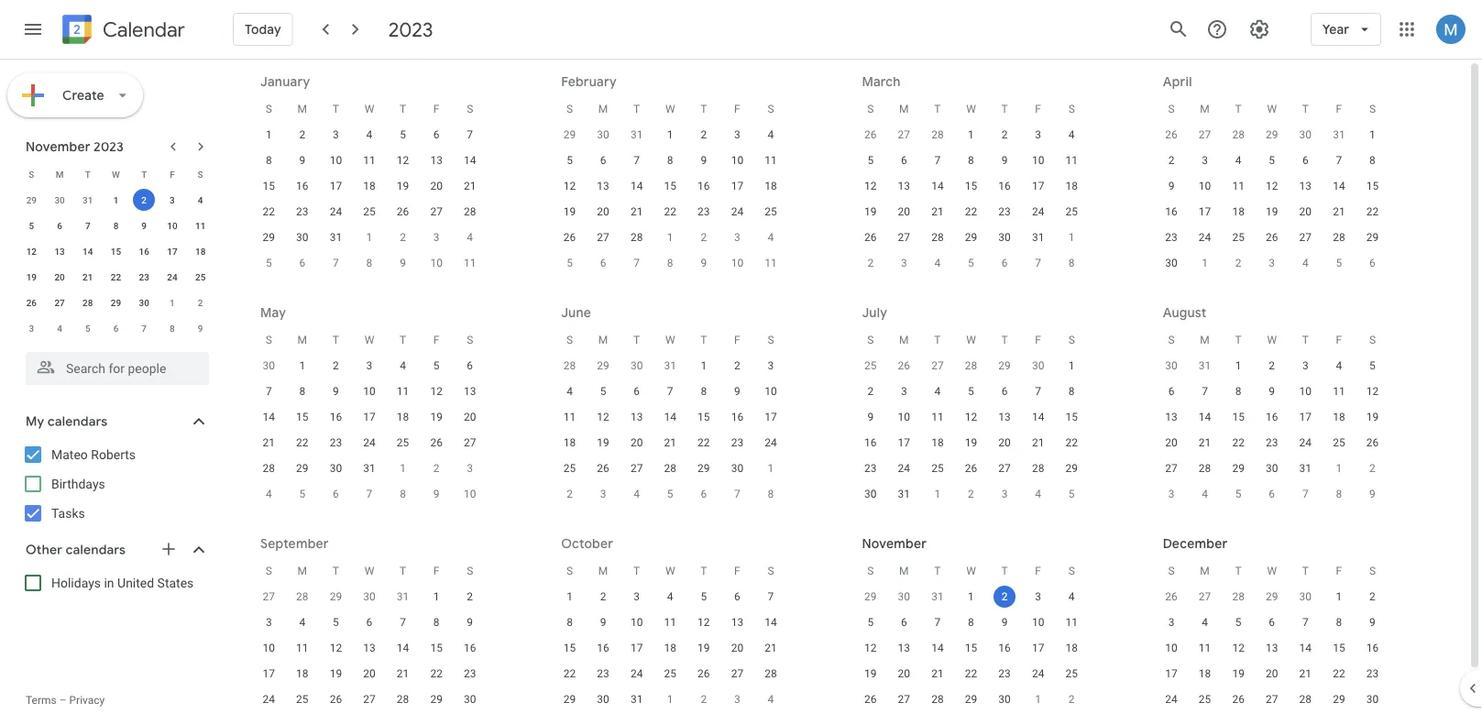 Task type: describe. For each thing, give the bounding box(es) containing it.
16 inside november grid
[[999, 642, 1011, 655]]

w for february
[[666, 103, 675, 116]]

march 2 element
[[693, 227, 715, 249]]

september 6 element
[[1262, 483, 1284, 505]]

18 inside october grid
[[664, 642, 677, 655]]

–
[[59, 694, 67, 707]]

24 inside november 2023 grid
[[167, 271, 178, 282]]

3 inside march 3 'element'
[[735, 231, 741, 244]]

0 vertical spatial 2023
[[389, 17, 433, 42]]

november for november 2023
[[26, 138, 90, 155]]

w inside november 2023 grid
[[112, 169, 120, 180]]

m for january
[[298, 103, 307, 116]]

25 inside february grid
[[765, 205, 777, 218]]

row containing 7
[[252, 379, 487, 404]]

20 inside december grid
[[1266, 668, 1279, 680]]

12 inside november grid
[[865, 642, 877, 655]]

16 inside march grid
[[999, 180, 1011, 193]]

november 29 element
[[1262, 586, 1284, 608]]

18 inside december grid
[[1199, 668, 1212, 680]]

25 inside "august" grid
[[1334, 437, 1346, 449]]

1 inside "september" 'grid'
[[434, 591, 440, 603]]

f for march
[[1036, 103, 1042, 116]]

roberts
[[91, 447, 136, 462]]

28 element inside november grid
[[927, 689, 949, 711]]

main drawer image
[[22, 18, 44, 40]]

11 inside may grid
[[397, 385, 409, 398]]

18 inside "september" 'grid'
[[296, 668, 309, 680]]

row group for october
[[553, 584, 788, 714]]

m for june
[[599, 334, 608, 347]]

18 inside november 2023 grid
[[195, 246, 206, 257]]

row group for may
[[252, 353, 487, 507]]

mateo
[[51, 447, 88, 462]]

4 inside "september" 'grid'
[[299, 616, 306, 629]]

25 inside april grid
[[1233, 231, 1245, 244]]

july 8 element
[[760, 483, 782, 505]]

f for february
[[735, 103, 741, 116]]

december 8 element
[[161, 317, 183, 339]]

may 6 element
[[1362, 252, 1384, 274]]

april 1 element
[[1061, 227, 1083, 249]]

march 1 element
[[660, 227, 682, 249]]

may 5 element
[[1329, 252, 1351, 274]]

june 4 element
[[258, 483, 280, 505]]

april 5 element
[[961, 252, 983, 274]]

row group for june
[[553, 353, 788, 507]]

f for april
[[1337, 103, 1343, 116]]

today
[[245, 21, 281, 38]]

17 inside november grid
[[1033, 642, 1045, 655]]

22 inside february grid
[[664, 205, 677, 218]]

7 inside july grid
[[1036, 385, 1042, 398]]

24 inside november grid
[[1033, 668, 1045, 680]]

15 inside "august" grid
[[1233, 411, 1245, 424]]

states
[[157, 575, 194, 591]]

march 26 element
[[1161, 124, 1183, 146]]

24 inside july grid
[[898, 462, 911, 475]]

23 inside april grid
[[1166, 231, 1178, 244]]

june 9 element
[[426, 483, 448, 505]]

december 7 element
[[133, 317, 155, 339]]

22 inside "september" 'grid'
[[430, 668, 443, 680]]

may 2 element
[[1228, 252, 1250, 274]]

12 inside april grid
[[1266, 180, 1279, 193]]

24 inside january grid
[[330, 205, 342, 218]]

28 element inside "august" grid
[[1195, 458, 1217, 480]]

july
[[862, 304, 888, 321]]

7 inside december 7 element
[[142, 323, 147, 334]]

february 6 element
[[291, 252, 313, 274]]

june 7 element
[[359, 483, 381, 505]]

10 inside "august" grid
[[1300, 385, 1312, 398]]

february 9 element
[[392, 252, 414, 274]]

w for april
[[1268, 103, 1278, 116]]

row group for july
[[854, 353, 1089, 507]]

november 27 element
[[1195, 586, 1217, 608]]

september 3 element
[[1161, 483, 1183, 505]]

3 inside "july 3" element
[[600, 488, 607, 501]]

m for march
[[900, 103, 909, 116]]

11 inside november grid
[[1066, 616, 1078, 629]]

april 30 element
[[258, 355, 280, 377]]

18 inside april grid
[[1233, 205, 1245, 218]]

terms link
[[26, 694, 57, 707]]

may 1 element
[[1195, 252, 1217, 274]]

birthdays
[[51, 476, 105, 492]]

row containing 20
[[1155, 430, 1390, 456]]

11 inside "september" 'grid'
[[296, 642, 309, 655]]

7 inside october grid
[[768, 591, 774, 603]]

w for march
[[967, 103, 977, 116]]

14 inside july grid
[[1033, 411, 1045, 424]]

22 inside june 'grid'
[[698, 437, 710, 449]]

october 29 element for november grid october 30 element
[[860, 586, 882, 608]]

november 30 element
[[1295, 586, 1317, 608]]

26 inside november grid
[[865, 693, 877, 706]]

september 8 element
[[1329, 483, 1351, 505]]

28 element inside december grid
[[1295, 689, 1317, 711]]

23 inside june 'grid'
[[731, 437, 744, 449]]

february 5 element
[[258, 252, 280, 274]]

december 4 element
[[49, 317, 71, 339]]

march 31 element
[[1329, 124, 1351, 146]]

june 27 element
[[927, 355, 949, 377]]

31 for 31 element above february 7 element
[[330, 231, 342, 244]]

3 inside december 3 element
[[29, 323, 34, 334]]

calendar
[[103, 17, 185, 43]]

july 2 element
[[559, 483, 581, 505]]

may 3 element
[[1262, 252, 1284, 274]]

m for november
[[900, 565, 909, 578]]

december 1 element for december 2 element associated with november grid
[[1028, 689, 1050, 711]]

october
[[561, 536, 614, 552]]

m for august
[[1201, 334, 1210, 347]]

may grid
[[252, 327, 487, 507]]

25 inside june 'grid'
[[564, 462, 576, 475]]

may 4 element
[[1295, 252, 1317, 274]]

row group for january
[[252, 122, 487, 276]]

august
[[1164, 304, 1207, 321]]

14 inside may grid
[[263, 411, 275, 424]]

mateo roberts
[[51, 447, 136, 462]]

march 4 element
[[760, 227, 782, 249]]

6 inside the "february 6" element
[[299, 257, 306, 270]]

15 inside may grid
[[296, 411, 309, 424]]

february 26 element
[[860, 124, 882, 146]]

21 inside february grid
[[631, 205, 643, 218]]

may 29 element
[[593, 355, 615, 377]]

29 inside may grid
[[296, 462, 309, 475]]

23 inside "september" 'grid'
[[464, 668, 476, 680]]

1 inside december grid
[[1337, 591, 1343, 603]]

20 inside november grid
[[898, 668, 911, 680]]

2 inside december grid
[[1370, 591, 1376, 603]]

f for july
[[1036, 334, 1042, 347]]

3 inside may 3 element
[[1270, 257, 1276, 270]]

december 3 element
[[20, 317, 43, 339]]

april
[[1164, 73, 1193, 90]]

february
[[561, 73, 617, 90]]

2 cell for 15 'element' within november 2023 grid
[[130, 187, 158, 213]]

create
[[62, 87, 104, 104]]

january 31 element
[[626, 124, 648, 146]]

row group for april
[[1155, 122, 1390, 276]]

october grid
[[553, 558, 788, 714]]

terms – privacy
[[26, 694, 105, 707]]

16 inside october grid
[[597, 642, 610, 655]]

Search for people text field
[[37, 352, 198, 385]]

29 inside february grid
[[564, 128, 576, 141]]

september 1 element
[[1329, 458, 1351, 480]]

may 31 element
[[660, 355, 682, 377]]

june
[[561, 304, 592, 321]]

7 inside june 7 element
[[366, 488, 373, 501]]

row containing 18
[[553, 430, 788, 456]]

may 30 element
[[626, 355, 648, 377]]

november for november
[[862, 536, 927, 552]]

23 inside july grid
[[865, 462, 877, 475]]

december grid
[[1155, 558, 1390, 714]]

january
[[260, 73, 310, 90]]

june 25 element
[[860, 355, 882, 377]]

17 inside july grid
[[898, 437, 911, 449]]

row containing 13
[[1155, 404, 1390, 430]]

f for december
[[1337, 565, 1343, 578]]

21 inside january grid
[[464, 180, 476, 193]]

july 7 element
[[727, 483, 749, 505]]

31 for 31 element above april 7 element
[[1033, 231, 1045, 244]]

31 for may 31 element on the left of the page
[[664, 359, 677, 372]]

27 inside january grid
[[430, 205, 443, 218]]

october 31 element for october 30 element related to november 2023 grid
[[77, 189, 99, 211]]

january 30 element
[[593, 124, 615, 146]]

june 10 element
[[459, 483, 481, 505]]

terms
[[26, 694, 57, 707]]

march 10 element
[[727, 252, 749, 274]]

april 4 element
[[927, 252, 949, 274]]

march 3 element
[[727, 227, 749, 249]]

august 5 element
[[1061, 483, 1083, 505]]

july 30 element
[[1161, 355, 1183, 377]]

22 inside november grid
[[965, 668, 978, 680]]

16 inside november 2023 grid
[[139, 246, 149, 257]]

april 8 element
[[1061, 252, 1083, 274]]

privacy
[[69, 694, 105, 707]]

november grid
[[854, 558, 1089, 714]]

holidays
[[51, 575, 101, 591]]

february 7 element
[[325, 252, 347, 274]]

august 31 element
[[392, 586, 414, 608]]

25 inside november grid
[[1066, 668, 1078, 680]]

july 1 element
[[760, 458, 782, 480]]

april 2 element
[[860, 252, 882, 274]]

other
[[26, 542, 62, 558]]

17 inside "september" 'grid'
[[263, 668, 275, 680]]

june 5 element
[[291, 483, 313, 505]]

year
[[1323, 21, 1350, 38]]

row group for august
[[1155, 353, 1390, 507]]

march 5 element
[[559, 252, 581, 274]]

24 inside "september" 'grid'
[[263, 693, 275, 706]]

24 inside june 'grid'
[[765, 437, 777, 449]]

24 inside "august" grid
[[1300, 437, 1312, 449]]

15 element inside november grid
[[961, 637, 983, 659]]

july grid
[[854, 327, 1089, 507]]

settings menu image
[[1249, 18, 1271, 40]]

july 5 element
[[660, 483, 682, 505]]

31 for 31 element left of november 1 element
[[631, 693, 643, 706]]

october 30 element for november grid
[[894, 586, 916, 608]]

july 3 element
[[593, 483, 615, 505]]

28 element inside "september" 'grid'
[[392, 689, 414, 711]]

march 28 element
[[1228, 124, 1250, 146]]

26 inside november 2023 grid
[[26, 297, 37, 308]]

19 inside november 2023 grid
[[26, 271, 37, 282]]

6 inside row
[[1169, 385, 1175, 398]]

24 inside april grid
[[1199, 231, 1212, 244]]

march 8 element
[[660, 252, 682, 274]]

18 inside february grid
[[765, 180, 777, 193]]

22 inside july grid
[[1066, 437, 1078, 449]]

privacy link
[[69, 694, 105, 707]]

10 inside june 'grid'
[[765, 385, 777, 398]]

november 26 element
[[1161, 586, 1183, 608]]

row group for february
[[553, 122, 788, 276]]

6 inside may 6 element
[[1370, 257, 1376, 270]]

march 7 element
[[626, 252, 648, 274]]

16 inside "september" 'grid'
[[464, 642, 476, 655]]

august grid
[[1155, 327, 1390, 507]]

february grid
[[553, 96, 788, 276]]

9 inside november grid
[[1002, 616, 1008, 629]]

february 2 element
[[392, 227, 414, 249]]

15 inside february grid
[[664, 180, 677, 193]]

june 3 element
[[459, 458, 481, 480]]

22 inside march grid
[[965, 205, 978, 218]]

w for may
[[365, 334, 374, 347]]

25 inside january grid
[[363, 205, 376, 218]]

march 29 element
[[1262, 124, 1284, 146]]

31 for 31 element on top of june 7 element
[[363, 462, 376, 475]]

october 30 element for november 2023 grid
[[49, 189, 71, 211]]

my
[[26, 414, 44, 430]]

june 30 element
[[1028, 355, 1050, 377]]

27 inside june 'grid'
[[631, 462, 643, 475]]

december 2 element for november grid
[[1061, 689, 1083, 711]]

26 inside "august" grid
[[1367, 437, 1379, 449]]

11 inside march grid
[[1066, 154, 1078, 167]]



Task type: locate. For each thing, give the bounding box(es) containing it.
s
[[266, 103, 272, 116], [467, 103, 473, 116], [567, 103, 573, 116], [768, 103, 774, 116], [868, 103, 874, 116], [1069, 103, 1076, 116], [1169, 103, 1175, 116], [1370, 103, 1377, 116], [29, 169, 34, 180], [198, 169, 203, 180], [266, 334, 272, 347], [467, 334, 473, 347], [567, 334, 573, 347], [768, 334, 774, 347], [868, 334, 874, 347], [1069, 334, 1076, 347], [1169, 334, 1175, 347], [1370, 334, 1377, 347], [266, 565, 272, 578], [467, 565, 473, 578], [567, 565, 573, 578], [768, 565, 774, 578], [868, 565, 874, 578], [1069, 565, 1076, 578], [1169, 565, 1175, 578], [1370, 565, 1377, 578]]

1 vertical spatial october 31 element
[[927, 586, 949, 608]]

1 horizontal spatial october 31 element
[[927, 586, 949, 608]]

16
[[296, 180, 309, 193], [698, 180, 710, 193], [999, 180, 1011, 193], [1166, 205, 1178, 218], [139, 246, 149, 257], [330, 411, 342, 424], [731, 411, 744, 424], [1266, 411, 1279, 424], [865, 437, 877, 449], [464, 642, 476, 655], [597, 642, 610, 655], [999, 642, 1011, 655], [1367, 642, 1379, 655]]

may
[[260, 304, 286, 321]]

15 inside june 'grid'
[[698, 411, 710, 424]]

28
[[932, 128, 944, 141], [1233, 128, 1245, 141], [464, 205, 476, 218], [631, 231, 643, 244], [932, 231, 944, 244], [1334, 231, 1346, 244], [83, 297, 93, 308], [564, 359, 576, 372], [965, 359, 978, 372], [263, 462, 275, 475], [664, 462, 677, 475], [1033, 462, 1045, 475], [1199, 462, 1212, 475], [296, 591, 309, 603], [1233, 591, 1245, 603], [765, 668, 777, 680], [397, 693, 409, 706], [932, 693, 944, 706], [1300, 693, 1312, 706]]

1 vertical spatial 2023
[[94, 138, 124, 155]]

11 inside december grid
[[1199, 642, 1212, 655]]

1 horizontal spatial october 29 element
[[860, 586, 882, 608]]

f inside october grid
[[735, 565, 741, 578]]

31 inside january 31 element
[[631, 128, 643, 141]]

13 inside october grid
[[731, 616, 744, 629]]

f inside june 'grid'
[[735, 334, 741, 347]]

0 horizontal spatial october 31 element
[[77, 189, 99, 211]]

1 vertical spatial 2, today element
[[994, 586, 1016, 608]]

create button
[[7, 73, 143, 117]]

0 vertical spatial 2 cell
[[130, 187, 158, 213]]

3 inside june 3 element
[[467, 462, 473, 475]]

april grid
[[1155, 96, 1390, 276]]

13
[[430, 154, 443, 167], [597, 180, 610, 193], [898, 180, 911, 193], [1300, 180, 1312, 193], [54, 246, 65, 257], [464, 385, 476, 398], [631, 411, 643, 424], [999, 411, 1011, 424], [1166, 411, 1178, 424], [731, 616, 744, 629], [363, 642, 376, 655], [898, 642, 911, 655], [1266, 642, 1279, 655]]

july 6 element
[[693, 483, 715, 505]]

25
[[363, 205, 376, 218], [765, 205, 777, 218], [1066, 205, 1078, 218], [1233, 231, 1245, 244], [195, 271, 206, 282], [865, 359, 877, 372], [397, 437, 409, 449], [1334, 437, 1346, 449], [564, 462, 576, 475], [932, 462, 944, 475], [664, 668, 677, 680], [1066, 668, 1078, 680], [296, 693, 309, 706], [1199, 693, 1212, 706]]

0 horizontal spatial december 1 element
[[161, 292, 183, 314]]

0 horizontal spatial november
[[26, 138, 90, 155]]

23
[[296, 205, 309, 218], [698, 205, 710, 218], [999, 205, 1011, 218], [1166, 231, 1178, 244], [139, 271, 149, 282], [330, 437, 342, 449], [731, 437, 744, 449], [1266, 437, 1279, 449], [865, 462, 877, 475], [464, 668, 476, 680], [597, 668, 610, 680], [999, 668, 1011, 680], [1367, 668, 1379, 680]]

november 1 element
[[660, 689, 682, 711]]

17
[[330, 180, 342, 193], [731, 180, 744, 193], [1033, 180, 1045, 193], [1199, 205, 1212, 218], [167, 246, 178, 257], [363, 411, 376, 424], [765, 411, 777, 424], [1300, 411, 1312, 424], [898, 437, 911, 449], [631, 642, 643, 655], [1033, 642, 1045, 655], [263, 668, 275, 680], [1166, 668, 1178, 680]]

0 vertical spatial calendars
[[48, 414, 108, 430]]

row group containing 25
[[854, 353, 1089, 507]]

22 inside november 2023 grid
[[111, 271, 121, 282]]

16 inside april grid
[[1166, 205, 1178, 218]]

january 29 element
[[559, 124, 581, 146]]

19 inside march grid
[[865, 205, 877, 218]]

row containing 6
[[1155, 379, 1390, 404]]

31 element left november 1 element
[[626, 689, 648, 711]]

31 element up september 7 element
[[1295, 458, 1317, 480]]

28 element inside january grid
[[459, 201, 481, 223]]

14
[[464, 154, 476, 167], [631, 180, 643, 193], [932, 180, 944, 193], [1334, 180, 1346, 193], [83, 246, 93, 257], [263, 411, 275, 424], [664, 411, 677, 424], [1033, 411, 1045, 424], [1199, 411, 1212, 424], [765, 616, 777, 629], [397, 642, 409, 655], [932, 642, 944, 655], [1300, 642, 1312, 655]]

june 29 element
[[994, 355, 1016, 377]]

1 horizontal spatial october 30 element
[[894, 586, 916, 608]]

21
[[464, 180, 476, 193], [631, 205, 643, 218], [932, 205, 944, 218], [1334, 205, 1346, 218], [83, 271, 93, 282], [263, 437, 275, 449], [664, 437, 677, 449], [1033, 437, 1045, 449], [1199, 437, 1212, 449], [765, 642, 777, 655], [397, 668, 409, 680], [932, 668, 944, 680], [1300, 668, 1312, 680]]

0 vertical spatial october 29 element
[[20, 189, 43, 211]]

31 for july 31 element
[[1199, 359, 1212, 372]]

calendars for my calendars
[[48, 414, 108, 430]]

12 element
[[392, 149, 414, 171], [559, 175, 581, 197], [860, 175, 882, 197], [1262, 175, 1284, 197], [20, 240, 43, 262], [426, 381, 448, 403], [1362, 381, 1384, 403], [593, 406, 615, 428], [961, 406, 983, 428], [693, 612, 715, 634], [325, 637, 347, 659], [860, 637, 882, 659], [1228, 637, 1250, 659]]

november 2023
[[26, 138, 124, 155]]

13 inside april grid
[[1300, 180, 1312, 193]]

17 inside april grid
[[1199, 205, 1212, 218]]

23 inside october grid
[[597, 668, 610, 680]]

22 inside april grid
[[1367, 205, 1379, 218]]

10 element
[[325, 149, 347, 171], [727, 149, 749, 171], [1028, 149, 1050, 171], [1195, 175, 1217, 197], [161, 215, 183, 237], [359, 381, 381, 403], [760, 381, 782, 403], [1295, 381, 1317, 403], [894, 406, 916, 428], [626, 612, 648, 634], [1028, 612, 1050, 634], [258, 637, 280, 659], [1161, 637, 1183, 659]]

november down august 1 element
[[862, 536, 927, 552]]

1
[[266, 128, 272, 141], [667, 128, 674, 141], [969, 128, 975, 141], [1370, 128, 1376, 141], [113, 194, 119, 205], [366, 231, 373, 244], [667, 231, 674, 244], [1069, 231, 1075, 244], [1202, 257, 1209, 270], [170, 297, 175, 308], [299, 359, 306, 372], [701, 359, 707, 372], [1069, 359, 1075, 372], [1236, 359, 1242, 372], [400, 462, 406, 475], [768, 462, 774, 475], [1337, 462, 1343, 475], [935, 488, 941, 501], [434, 591, 440, 603], [567, 591, 573, 603], [969, 591, 975, 603], [1337, 591, 1343, 603], [667, 693, 674, 706], [1036, 693, 1042, 706]]

calendar heading
[[99, 17, 185, 43]]

november down create popup button
[[26, 138, 90, 155]]

2 cell inside november 2023 grid
[[130, 187, 158, 213]]

18 inside july grid
[[932, 437, 944, 449]]

25 inside december grid
[[1199, 693, 1212, 706]]

17 inside june 'grid'
[[765, 411, 777, 424]]

row containing 21
[[252, 430, 487, 456]]

8 inside october grid
[[567, 616, 573, 629]]

26
[[865, 128, 877, 141], [1166, 128, 1178, 141], [397, 205, 409, 218], [564, 231, 576, 244], [865, 231, 877, 244], [1266, 231, 1279, 244], [26, 297, 37, 308], [898, 359, 911, 372], [430, 437, 443, 449], [1367, 437, 1379, 449], [597, 462, 610, 475], [965, 462, 978, 475], [1166, 591, 1178, 603], [698, 668, 710, 680], [330, 693, 342, 706], [865, 693, 877, 706], [1233, 693, 1245, 706]]

2, today element for november grid
[[994, 586, 1016, 608]]

november 4 element
[[760, 689, 782, 711]]

31 for the august 31 element
[[397, 591, 409, 603]]

today button
[[233, 7, 293, 51]]

my calendars
[[26, 414, 108, 430]]

0 horizontal spatial october 30 element
[[49, 189, 71, 211]]

13 element
[[426, 149, 448, 171], [593, 175, 615, 197], [894, 175, 916, 197], [1295, 175, 1317, 197], [49, 240, 71, 262], [459, 381, 481, 403], [626, 406, 648, 428], [994, 406, 1016, 428], [1161, 406, 1183, 428], [727, 612, 749, 634], [359, 637, 381, 659], [894, 637, 916, 659], [1262, 637, 1284, 659]]

1 horizontal spatial december 1 element
[[1028, 689, 1050, 711]]

row group for september
[[252, 584, 487, 714]]

row group for november
[[854, 584, 1089, 714]]

december 2 element for november 2023 grid
[[189, 292, 212, 314]]

w for july
[[967, 334, 977, 347]]

holidays in united states
[[51, 575, 194, 591]]

8
[[266, 154, 272, 167], [667, 154, 674, 167], [969, 154, 975, 167], [1370, 154, 1376, 167], [113, 220, 119, 231], [366, 257, 373, 270], [667, 257, 674, 270], [1069, 257, 1075, 270], [170, 323, 175, 334], [299, 385, 306, 398], [701, 385, 707, 398], [1069, 385, 1075, 398], [1236, 385, 1242, 398], [400, 488, 406, 501], [768, 488, 774, 501], [1337, 488, 1343, 501], [434, 616, 440, 629], [567, 616, 573, 629], [969, 616, 975, 629], [1337, 616, 1343, 629]]

20
[[430, 180, 443, 193], [597, 205, 610, 218], [898, 205, 911, 218], [1300, 205, 1312, 218], [54, 271, 65, 282], [464, 411, 476, 424], [631, 437, 643, 449], [999, 437, 1011, 449], [1166, 437, 1178, 449], [731, 642, 744, 655], [363, 668, 376, 680], [898, 668, 911, 680], [1266, 668, 1279, 680]]

m for september
[[298, 565, 307, 578]]

tasks
[[51, 506, 85, 521]]

7 inside february 7 element
[[333, 257, 339, 270]]

13 inside may grid
[[464, 385, 476, 398]]

august 3 element
[[994, 483, 1016, 505]]

1 horizontal spatial 2 cell
[[988, 584, 1022, 610]]

october 31 element for november grid october 30 element
[[927, 586, 949, 608]]

december 2 element
[[189, 292, 212, 314], [1061, 689, 1083, 711]]

15 inside november 2023 grid
[[111, 246, 121, 257]]

12
[[397, 154, 409, 167], [564, 180, 576, 193], [865, 180, 877, 193], [1266, 180, 1279, 193], [26, 246, 37, 257], [430, 385, 443, 398], [1367, 385, 1379, 398], [597, 411, 610, 424], [965, 411, 978, 424], [698, 616, 710, 629], [330, 642, 342, 655], [865, 642, 877, 655], [1233, 642, 1245, 655]]

f for june
[[735, 334, 741, 347]]

1 vertical spatial october 30 element
[[894, 586, 916, 608]]

1 horizontal spatial december 2 element
[[1061, 689, 1083, 711]]

29 inside october grid
[[564, 693, 576, 706]]

march 9 element
[[693, 252, 715, 274]]

march 11 element
[[760, 252, 782, 274]]

18
[[363, 180, 376, 193], [765, 180, 777, 193], [1066, 180, 1078, 193], [1233, 205, 1245, 218], [195, 246, 206, 257], [397, 411, 409, 424], [1334, 411, 1346, 424], [564, 437, 576, 449], [932, 437, 944, 449], [664, 642, 677, 655], [1066, 642, 1078, 655], [296, 668, 309, 680], [1199, 668, 1212, 680]]

14 inside october grid
[[765, 616, 777, 629]]

f for november
[[1036, 565, 1042, 578]]

19
[[397, 180, 409, 193], [564, 205, 576, 218], [865, 205, 877, 218], [1266, 205, 1279, 218], [26, 271, 37, 282], [430, 411, 443, 424], [1367, 411, 1379, 424], [597, 437, 610, 449], [965, 437, 978, 449], [698, 642, 710, 655], [330, 668, 342, 680], [865, 668, 877, 680], [1233, 668, 1245, 680]]

31 element left august 1 element
[[894, 483, 916, 505]]

m inside july grid
[[900, 334, 909, 347]]

f for september
[[434, 565, 440, 578]]

31 inside july grid
[[898, 488, 911, 501]]

w for october
[[666, 565, 675, 578]]

17 inside february grid
[[731, 180, 744, 193]]

march 27 element
[[1195, 124, 1217, 146]]

24 inside may grid
[[363, 437, 376, 449]]

31 element up april 7 element
[[1028, 227, 1050, 249]]

w for november
[[967, 565, 977, 578]]

march 30 element
[[1295, 124, 1317, 146]]

6
[[434, 128, 440, 141], [600, 154, 607, 167], [901, 154, 908, 167], [1303, 154, 1309, 167], [57, 220, 62, 231], [299, 257, 306, 270], [600, 257, 607, 270], [1002, 257, 1008, 270], [1370, 257, 1376, 270], [113, 323, 119, 334], [467, 359, 473, 372], [634, 385, 640, 398], [1002, 385, 1008, 398], [1169, 385, 1175, 398], [333, 488, 339, 501], [701, 488, 707, 501], [1270, 488, 1276, 501], [735, 591, 741, 603], [366, 616, 373, 629], [901, 616, 908, 629], [1270, 616, 1276, 629]]

december 1 element inside november grid
[[1028, 689, 1050, 711]]

10
[[330, 154, 342, 167], [731, 154, 744, 167], [1033, 154, 1045, 167], [1199, 180, 1212, 193], [167, 220, 178, 231], [430, 257, 443, 270], [731, 257, 744, 270], [363, 385, 376, 398], [765, 385, 777, 398], [1300, 385, 1312, 398], [898, 411, 911, 424], [464, 488, 476, 501], [631, 616, 643, 629], [1033, 616, 1045, 629], [263, 642, 275, 655], [1166, 642, 1178, 655]]

september 9 element
[[1362, 483, 1384, 505]]

calendars for other calendars
[[66, 542, 126, 558]]

19 inside october grid
[[698, 642, 710, 655]]

16 element
[[291, 175, 313, 197], [693, 175, 715, 197], [994, 175, 1016, 197], [1161, 201, 1183, 223], [133, 240, 155, 262], [325, 406, 347, 428], [727, 406, 749, 428], [1262, 406, 1284, 428], [860, 432, 882, 454], [459, 637, 481, 659], [593, 637, 615, 659], [994, 637, 1016, 659], [1362, 637, 1384, 659]]

1 vertical spatial october 29 element
[[860, 586, 882, 608]]

12 inside june 'grid'
[[597, 411, 610, 424]]

18 inside may grid
[[397, 411, 409, 424]]

27
[[898, 128, 911, 141], [1199, 128, 1212, 141], [430, 205, 443, 218], [597, 231, 610, 244], [898, 231, 911, 244], [1300, 231, 1312, 244], [54, 297, 65, 308], [932, 359, 944, 372], [464, 437, 476, 449], [631, 462, 643, 475], [999, 462, 1011, 475], [1166, 462, 1178, 475], [263, 591, 275, 603], [1199, 591, 1212, 603], [731, 668, 744, 680], [363, 693, 376, 706], [898, 693, 911, 706], [1266, 693, 1279, 706]]

december 1 element for december 2 element for november 2023 grid
[[161, 292, 183, 314]]

0 horizontal spatial 2 cell
[[130, 187, 158, 213]]

25 inside "september" 'grid'
[[296, 693, 309, 706]]

30 inside january grid
[[296, 231, 309, 244]]

0 horizontal spatial 2023
[[94, 138, 124, 155]]

0 horizontal spatial december 2 element
[[189, 292, 212, 314]]

31 element
[[325, 227, 347, 249], [1028, 227, 1050, 249], [359, 458, 381, 480], [1295, 458, 1317, 480], [894, 483, 916, 505], [626, 689, 648, 711]]

june 1 element
[[392, 458, 414, 480]]

february 28 element
[[927, 124, 949, 146]]

april 6 element
[[994, 252, 1016, 274]]

20 inside february grid
[[597, 205, 610, 218]]

w for january
[[365, 103, 374, 116]]

20 inside october grid
[[731, 642, 744, 655]]

september grid
[[252, 558, 487, 714]]

0 vertical spatial december 1 element
[[161, 292, 183, 314]]

june 2 element
[[426, 458, 448, 480]]

w for september
[[365, 565, 374, 578]]

22
[[263, 205, 275, 218], [664, 205, 677, 218], [965, 205, 978, 218], [1367, 205, 1379, 218], [111, 271, 121, 282], [296, 437, 309, 449], [698, 437, 710, 449], [1066, 437, 1078, 449], [1233, 437, 1245, 449], [430, 668, 443, 680], [564, 668, 576, 680], [965, 668, 978, 680], [1334, 668, 1346, 680]]

22 inside december grid
[[1334, 668, 1346, 680]]

w inside december grid
[[1268, 565, 1278, 578]]

4
[[366, 128, 373, 141], [768, 128, 774, 141], [1069, 128, 1075, 141], [1236, 154, 1242, 167], [198, 194, 203, 205], [467, 231, 473, 244], [768, 231, 774, 244], [935, 257, 941, 270], [1303, 257, 1309, 270], [57, 323, 62, 334], [400, 359, 406, 372], [1337, 359, 1343, 372], [567, 385, 573, 398], [935, 385, 941, 398], [266, 488, 272, 501], [634, 488, 640, 501], [1036, 488, 1042, 501], [1202, 488, 1209, 501], [667, 591, 674, 603], [1069, 591, 1075, 603], [299, 616, 306, 629], [1202, 616, 1209, 629], [768, 693, 774, 706]]

11 inside april grid
[[1233, 180, 1245, 193]]

31 inside the august 31 element
[[397, 591, 409, 603]]

w inside july grid
[[967, 334, 977, 347]]

f inside march grid
[[1036, 103, 1042, 116]]

27 inside november 2023 grid
[[54, 297, 65, 308]]

september 4 element
[[1195, 483, 1217, 505]]

april 7 element
[[1028, 252, 1050, 274]]

2 cell for 15 'element' inside november grid
[[988, 584, 1022, 610]]

18 inside january grid
[[363, 180, 376, 193]]

calendars up "mateo" on the bottom
[[48, 414, 108, 430]]

27 inside june 27 element
[[932, 359, 944, 372]]

12 inside february grid
[[564, 180, 576, 193]]

w for december
[[1268, 565, 1278, 578]]

15
[[263, 180, 275, 193], [664, 180, 677, 193], [965, 180, 978, 193], [1367, 180, 1379, 193], [111, 246, 121, 257], [296, 411, 309, 424], [698, 411, 710, 424], [1066, 411, 1078, 424], [1233, 411, 1245, 424], [430, 642, 443, 655], [564, 642, 576, 655], [965, 642, 978, 655], [1334, 642, 1346, 655]]

10 inside march grid
[[1033, 154, 1045, 167]]

14 inside november 2023 grid
[[83, 246, 93, 257]]

september 2 element
[[1362, 458, 1384, 480]]

row group containing 28
[[553, 353, 788, 507]]

row group for december
[[1155, 584, 1390, 714]]

july 31 element
[[1195, 355, 1217, 377]]

23 inside november grid
[[999, 668, 1011, 680]]

6 inside september 6 element
[[1270, 488, 1276, 501]]

1 vertical spatial 2 cell
[[988, 584, 1022, 610]]

in
[[104, 575, 114, 591]]

4 inside 'element'
[[1303, 257, 1309, 270]]

29 inside january grid
[[263, 231, 275, 244]]

united
[[117, 575, 154, 591]]

august 1 element
[[927, 483, 949, 505]]

7 inside september 7 element
[[1303, 488, 1309, 501]]

31 for 31 element to the left of august 1 element
[[898, 488, 911, 501]]

june 26 element
[[894, 355, 916, 377]]

february 1 element
[[359, 227, 381, 249]]

12 inside november 2023 grid
[[26, 246, 37, 257]]

13 inside december grid
[[1266, 642, 1279, 655]]

f inside december grid
[[1337, 565, 1343, 578]]

0 horizontal spatial october 29 element
[[20, 189, 43, 211]]

18 inside june 'grid'
[[564, 437, 576, 449]]

2023
[[389, 17, 433, 42], [94, 138, 124, 155]]

my calendars list
[[4, 440, 227, 528]]

april 3 element
[[894, 252, 916, 274]]

1 horizontal spatial 2023
[[389, 17, 433, 42]]

august 30 element
[[359, 586, 381, 608]]

f inside april grid
[[1337, 103, 1343, 116]]

row containing 11
[[553, 404, 788, 430]]

december 6 element
[[105, 317, 127, 339]]

row containing 14
[[252, 404, 487, 430]]

25 inside march grid
[[1066, 205, 1078, 218]]

1 horizontal spatial november
[[862, 536, 927, 552]]

None search field
[[0, 345, 227, 385]]

m for may
[[298, 334, 307, 347]]

19 inside "september" 'grid'
[[330, 668, 342, 680]]

26 element
[[392, 201, 414, 223], [559, 227, 581, 249], [860, 227, 882, 249], [1262, 227, 1284, 249], [20, 292, 43, 314], [426, 432, 448, 454], [1362, 432, 1384, 454], [593, 458, 615, 480], [961, 458, 983, 480], [693, 663, 715, 685], [325, 689, 347, 711], [860, 689, 882, 711], [1228, 689, 1250, 711]]

20 inside march grid
[[898, 205, 911, 218]]

17 element
[[325, 175, 347, 197], [727, 175, 749, 197], [1028, 175, 1050, 197], [1195, 201, 1217, 223], [161, 240, 183, 262], [359, 406, 381, 428], [760, 406, 782, 428], [1295, 406, 1317, 428], [894, 432, 916, 454], [626, 637, 648, 659], [1028, 637, 1050, 659], [258, 663, 280, 685], [1161, 663, 1183, 685]]

w for august
[[1268, 334, 1278, 347]]

november 2023 grid
[[17, 161, 215, 341]]

15 element inside july grid
[[1061, 406, 1083, 428]]

other calendars button
[[4, 536, 227, 565]]

august 2 element
[[961, 483, 983, 505]]

19 inside may grid
[[430, 411, 443, 424]]

m for april
[[1201, 103, 1210, 116]]

13 inside july grid
[[999, 411, 1011, 424]]

21 inside july grid
[[1033, 437, 1045, 449]]

31 for march 31 element
[[1334, 128, 1346, 141]]

0 vertical spatial october 31 element
[[77, 189, 99, 211]]

september 7 element
[[1295, 483, 1317, 505]]

0 horizontal spatial 2, today element
[[133, 189, 155, 211]]

2, today element for november 2023 grid
[[133, 189, 155, 211]]

19 inside february grid
[[564, 205, 576, 218]]

calendars
[[48, 414, 108, 430], [66, 542, 126, 558]]

31
[[631, 128, 643, 141], [1334, 128, 1346, 141], [83, 194, 93, 205], [330, 231, 342, 244], [1033, 231, 1045, 244], [664, 359, 677, 372], [1199, 359, 1212, 372], [363, 462, 376, 475], [1300, 462, 1312, 475], [898, 488, 911, 501], [397, 591, 409, 603], [932, 591, 944, 603], [631, 693, 643, 706]]

w inside january grid
[[365, 103, 374, 116]]

27 inside february grid
[[597, 231, 610, 244]]

february 27 element
[[894, 124, 916, 146]]

october 31 element
[[77, 189, 99, 211], [927, 586, 949, 608]]

23 inside "august" grid
[[1266, 437, 1279, 449]]

26 inside june 'grid'
[[597, 462, 610, 475]]

september
[[260, 536, 329, 552]]

november
[[26, 138, 90, 155], [862, 536, 927, 552]]

f for may
[[434, 334, 440, 347]]

f for august
[[1337, 334, 1343, 347]]

w for june
[[666, 334, 675, 347]]

31 element up june 7 element
[[359, 458, 381, 480]]

2, today element
[[133, 189, 155, 211], [994, 586, 1016, 608]]

december 9 element
[[189, 317, 212, 339]]

august 29 element
[[325, 586, 347, 608]]

9 inside "september" 'grid'
[[467, 616, 473, 629]]

add other calendars image
[[160, 540, 178, 558]]

0 vertical spatial november
[[26, 138, 90, 155]]

31 for january 31 element at left
[[631, 128, 643, 141]]

january grid
[[252, 96, 487, 276]]

24
[[330, 205, 342, 218], [731, 205, 744, 218], [1033, 205, 1045, 218], [1199, 231, 1212, 244], [167, 271, 178, 282], [363, 437, 376, 449], [765, 437, 777, 449], [1300, 437, 1312, 449], [898, 462, 911, 475], [631, 668, 643, 680], [1033, 668, 1045, 680], [263, 693, 275, 706], [1166, 693, 1178, 706]]

0 vertical spatial 2, today element
[[133, 189, 155, 211]]

1 horizontal spatial 2, today element
[[994, 586, 1016, 608]]

m for october
[[599, 565, 608, 578]]

21 inside "august" grid
[[1199, 437, 1212, 449]]

august 4 element
[[1028, 483, 1050, 505]]

11
[[363, 154, 376, 167], [765, 154, 777, 167], [1066, 154, 1078, 167], [1233, 180, 1245, 193], [195, 220, 206, 231], [464, 257, 476, 270], [765, 257, 777, 270], [397, 385, 409, 398], [1334, 385, 1346, 398], [564, 411, 576, 424], [932, 411, 944, 424], [664, 616, 677, 629], [1066, 616, 1078, 629], [296, 642, 309, 655], [1199, 642, 1212, 655]]

26 inside "september" 'grid'
[[330, 693, 342, 706]]

november 2 element
[[693, 689, 715, 711]]

24 element
[[325, 201, 347, 223], [727, 201, 749, 223], [1028, 201, 1050, 223], [1195, 227, 1217, 249], [161, 266, 183, 288], [359, 432, 381, 454], [760, 432, 782, 454], [1295, 432, 1317, 454], [894, 458, 916, 480], [626, 663, 648, 685], [1028, 663, 1050, 685], [258, 689, 280, 711], [1161, 689, 1183, 711]]

my calendars button
[[4, 407, 227, 437]]

f
[[434, 103, 440, 116], [735, 103, 741, 116], [1036, 103, 1042, 116], [1337, 103, 1343, 116], [170, 169, 175, 180], [434, 334, 440, 347], [735, 334, 741, 347], [1036, 334, 1042, 347], [1337, 334, 1343, 347], [434, 565, 440, 578], [735, 565, 741, 578], [1036, 565, 1042, 578], [1337, 565, 1343, 578]]

22 element
[[258, 201, 280, 223], [660, 201, 682, 223], [961, 201, 983, 223], [1362, 201, 1384, 223], [105, 266, 127, 288], [291, 432, 313, 454], [693, 432, 715, 454], [1061, 432, 1083, 454], [1228, 432, 1250, 454], [426, 663, 448, 685], [559, 663, 581, 685], [961, 663, 983, 685], [1329, 663, 1351, 685]]

december 5 element
[[77, 317, 99, 339]]

23 inside february grid
[[698, 205, 710, 218]]

19 inside june 'grid'
[[597, 437, 610, 449]]

21 inside november grid
[[932, 668, 944, 680]]

m for february
[[599, 103, 608, 116]]

22 inside october grid
[[564, 668, 576, 680]]

october 30 element
[[49, 189, 71, 211], [894, 586, 916, 608]]

march
[[862, 73, 901, 90]]

march grid
[[854, 96, 1089, 276]]

f for january
[[434, 103, 440, 116]]

7 inside december grid
[[1303, 616, 1309, 629]]

28 element
[[459, 201, 481, 223], [626, 227, 648, 249], [927, 227, 949, 249], [1329, 227, 1351, 249], [77, 292, 99, 314], [258, 458, 280, 480], [660, 458, 682, 480], [1028, 458, 1050, 480], [1195, 458, 1217, 480], [760, 663, 782, 685], [392, 689, 414, 711], [927, 689, 949, 711], [1295, 689, 1317, 711]]

other calendars
[[26, 542, 126, 558]]

11 element
[[359, 149, 381, 171], [760, 149, 782, 171], [1061, 149, 1083, 171], [1228, 175, 1250, 197], [189, 215, 212, 237], [392, 381, 414, 403], [1329, 381, 1351, 403], [559, 406, 581, 428], [927, 406, 949, 428], [660, 612, 682, 634], [1061, 612, 1083, 634], [291, 637, 313, 659], [1195, 637, 1217, 659]]

m for july
[[900, 334, 909, 347]]

october 29 element for october 30 element related to november 2023 grid
[[20, 189, 43, 211]]

row group for march
[[854, 122, 1089, 276]]

0 vertical spatial december 2 element
[[189, 292, 212, 314]]

29 element
[[258, 227, 280, 249], [961, 227, 983, 249], [1362, 227, 1384, 249], [105, 292, 127, 314], [291, 458, 313, 480], [693, 458, 715, 480], [1061, 458, 1083, 480], [1228, 458, 1250, 480], [426, 689, 448, 711], [559, 689, 581, 711], [961, 689, 983, 711], [1329, 689, 1351, 711]]

year button
[[1311, 7, 1382, 51]]

october 29 element
[[20, 189, 43, 211], [860, 586, 882, 608]]

16 inside december grid
[[1367, 642, 1379, 655]]

3 inside "september" 'grid'
[[266, 616, 272, 629]]

30
[[597, 128, 610, 141], [1300, 128, 1312, 141], [54, 194, 65, 205], [296, 231, 309, 244], [999, 231, 1011, 244], [1166, 257, 1178, 270], [139, 297, 149, 308], [263, 359, 275, 372], [631, 359, 643, 372], [1033, 359, 1045, 372], [1166, 359, 1178, 372], [330, 462, 342, 475], [731, 462, 744, 475], [1266, 462, 1279, 475], [865, 488, 877, 501], [363, 591, 376, 603], [898, 591, 911, 603], [1300, 591, 1312, 603], [464, 693, 476, 706], [597, 693, 610, 706], [999, 693, 1011, 706], [1367, 693, 1379, 706]]

calendars up in
[[66, 542, 126, 558]]

1 vertical spatial december 1 element
[[1028, 689, 1050, 711]]

28 element inside july grid
[[1028, 458, 1050, 480]]

31 element up february 7 element
[[325, 227, 347, 249]]

m for december
[[1201, 565, 1210, 578]]

f for october
[[735, 565, 741, 578]]

3
[[333, 128, 339, 141], [735, 128, 741, 141], [1036, 128, 1042, 141], [1202, 154, 1209, 167], [170, 194, 175, 205], [434, 231, 440, 244], [735, 231, 741, 244], [901, 257, 908, 270], [1270, 257, 1276, 270], [29, 323, 34, 334], [366, 359, 373, 372], [768, 359, 774, 372], [1303, 359, 1309, 372], [901, 385, 908, 398], [467, 462, 473, 475], [600, 488, 607, 501], [1002, 488, 1008, 501], [1169, 488, 1175, 501], [634, 591, 640, 603], [1036, 591, 1042, 603], [266, 616, 272, 629], [1169, 616, 1175, 629], [735, 693, 741, 706]]

february 11 element
[[459, 252, 481, 274]]

2
[[299, 128, 306, 141], [701, 128, 707, 141], [1002, 128, 1008, 141], [1169, 154, 1175, 167], [142, 194, 147, 205], [400, 231, 406, 244], [701, 231, 707, 244], [868, 257, 874, 270], [1236, 257, 1242, 270], [198, 297, 203, 308], [333, 359, 339, 372], [735, 359, 741, 372], [1270, 359, 1276, 372], [868, 385, 874, 398], [434, 462, 440, 475], [1370, 462, 1376, 475], [567, 488, 573, 501], [969, 488, 975, 501], [467, 591, 473, 603], [600, 591, 607, 603], [1002, 591, 1008, 603], [1370, 591, 1376, 603], [701, 693, 707, 706], [1069, 693, 1075, 706]]

july 4 element
[[626, 483, 648, 505]]

1 vertical spatial december 2 element
[[1061, 689, 1083, 711]]

december
[[1164, 536, 1228, 552]]

12 inside july grid
[[965, 411, 978, 424]]

9
[[299, 154, 306, 167], [701, 154, 707, 167], [1002, 154, 1008, 167], [1169, 180, 1175, 193], [142, 220, 147, 231], [400, 257, 406, 270], [701, 257, 707, 270], [198, 323, 203, 334], [333, 385, 339, 398], [735, 385, 741, 398], [1270, 385, 1276, 398], [868, 411, 874, 424], [434, 488, 440, 501], [1370, 488, 1376, 501], [467, 616, 473, 629], [600, 616, 607, 629], [1002, 616, 1008, 629], [1370, 616, 1376, 629]]

5
[[400, 128, 406, 141], [567, 154, 573, 167], [868, 154, 874, 167], [1270, 154, 1276, 167], [29, 220, 34, 231], [266, 257, 272, 270], [567, 257, 573, 270], [969, 257, 975, 270], [1337, 257, 1343, 270], [85, 323, 90, 334], [434, 359, 440, 372], [1370, 359, 1376, 372], [600, 385, 607, 398], [969, 385, 975, 398], [299, 488, 306, 501], [667, 488, 674, 501], [1069, 488, 1075, 501], [1236, 488, 1242, 501], [701, 591, 707, 603], [333, 616, 339, 629], [868, 616, 874, 629], [1236, 616, 1242, 629]]

17 inside october grid
[[631, 642, 643, 655]]

22 inside may grid
[[296, 437, 309, 449]]

f inside november 2023 grid
[[170, 169, 175, 180]]

august 28 element
[[291, 586, 313, 608]]

31 for 31 element on top of september 7 element
[[1300, 462, 1312, 475]]

w
[[365, 103, 374, 116], [666, 103, 675, 116], [967, 103, 977, 116], [1268, 103, 1278, 116], [112, 169, 120, 180], [365, 334, 374, 347], [666, 334, 675, 347], [967, 334, 977, 347], [1268, 334, 1278, 347], [365, 565, 374, 578], [666, 565, 675, 578], [967, 565, 977, 578], [1268, 565, 1278, 578]]

june 8 element
[[392, 483, 414, 505]]

june 6 element
[[325, 483, 347, 505]]

0 vertical spatial october 30 element
[[49, 189, 71, 211]]

1 vertical spatial november
[[862, 536, 927, 552]]

7
[[467, 128, 473, 141], [634, 154, 640, 167], [935, 154, 941, 167], [1337, 154, 1343, 167], [85, 220, 90, 231], [333, 257, 339, 270], [634, 257, 640, 270], [1036, 257, 1042, 270], [142, 323, 147, 334], [266, 385, 272, 398], [667, 385, 674, 398], [1036, 385, 1042, 398], [1202, 385, 1209, 398], [366, 488, 373, 501], [735, 488, 741, 501], [1303, 488, 1309, 501], [768, 591, 774, 603], [400, 616, 406, 629], [935, 616, 941, 629], [1303, 616, 1309, 629]]

row
[[252, 96, 487, 122], [553, 96, 788, 122], [854, 96, 1089, 122], [1155, 96, 1390, 122], [252, 122, 487, 148], [553, 122, 788, 148], [854, 122, 1089, 148], [1155, 122, 1390, 148], [252, 148, 487, 173], [553, 148, 788, 173], [854, 148, 1089, 173], [1155, 148, 1390, 173], [17, 161, 215, 187], [252, 173, 487, 199], [553, 173, 788, 199], [854, 173, 1089, 199], [1155, 173, 1390, 199], [17, 187, 215, 213], [252, 199, 487, 225], [553, 199, 788, 225], [854, 199, 1089, 225], [1155, 199, 1390, 225], [17, 213, 215, 238], [252, 225, 487, 250], [553, 225, 788, 250], [854, 225, 1089, 250], [1155, 225, 1390, 250], [17, 238, 215, 264], [252, 250, 487, 276], [553, 250, 788, 276], [854, 250, 1089, 276], [1155, 250, 1390, 276], [17, 264, 215, 290], [17, 290, 215, 315], [17, 315, 215, 341], [252, 327, 487, 353], [553, 327, 788, 353], [854, 327, 1089, 353], [1155, 327, 1390, 353], [252, 353, 487, 379], [553, 353, 788, 379], [854, 353, 1089, 379], [1155, 353, 1390, 379], [252, 379, 487, 404], [553, 379, 788, 404], [854, 379, 1089, 404], [1155, 379, 1390, 404], [252, 404, 487, 430], [553, 404, 788, 430], [854, 404, 1089, 430], [1155, 404, 1390, 430], [252, 430, 487, 456], [553, 430, 788, 456], [854, 430, 1089, 456], [1155, 430, 1390, 456], [252, 456, 487, 481], [553, 456, 788, 481], [854, 456, 1089, 481], [1155, 456, 1390, 481], [252, 481, 487, 507], [553, 481, 788, 507], [854, 481, 1089, 507], [1155, 481, 1390, 507], [252, 558, 487, 584], [553, 558, 788, 584], [854, 558, 1089, 584], [1155, 558, 1390, 584], [252, 584, 487, 610], [553, 584, 788, 610], [854, 584, 1089, 610], [1155, 584, 1390, 610], [252, 610, 487, 636], [553, 610, 788, 636], [854, 610, 1089, 636], [1155, 610, 1390, 636], [252, 636, 487, 661], [553, 636, 788, 661], [854, 636, 1089, 661], [1155, 636, 1390, 661], [252, 661, 487, 687], [553, 661, 788, 687], [854, 661, 1089, 687], [1155, 661, 1390, 687], [252, 687, 487, 713], [553, 687, 788, 713], [854, 687, 1089, 713], [1155, 687, 1390, 713]]

28 inside november 2023 grid
[[83, 297, 93, 308]]

row group containing 27
[[252, 584, 487, 714]]

may 28 element
[[559, 355, 581, 377]]

m
[[298, 103, 307, 116], [599, 103, 608, 116], [900, 103, 909, 116], [1201, 103, 1210, 116], [56, 169, 64, 180], [298, 334, 307, 347], [599, 334, 608, 347], [900, 334, 909, 347], [1201, 334, 1210, 347], [298, 565, 307, 578], [599, 565, 608, 578], [900, 565, 909, 578], [1201, 565, 1210, 578]]

26 inside may grid
[[430, 437, 443, 449]]

t
[[333, 103, 339, 116], [400, 103, 406, 116], [634, 103, 640, 116], [701, 103, 707, 116], [935, 103, 941, 116], [1002, 103, 1008, 116], [1236, 103, 1242, 116], [1303, 103, 1309, 116], [85, 169, 91, 180], [141, 169, 147, 180], [333, 334, 339, 347], [400, 334, 406, 347], [634, 334, 640, 347], [701, 334, 707, 347], [935, 334, 941, 347], [1002, 334, 1008, 347], [1236, 334, 1242, 347], [1303, 334, 1309, 347], [333, 565, 339, 578], [400, 565, 406, 578], [634, 565, 640, 578], [701, 565, 707, 578], [935, 565, 941, 578], [1002, 565, 1008, 578], [1236, 565, 1242, 578], [1303, 565, 1309, 578]]

february 10 element
[[426, 252, 448, 274]]

21 inside april grid
[[1334, 205, 1346, 218]]

10 inside "september" 'grid'
[[263, 642, 275, 655]]

1 vertical spatial calendars
[[66, 542, 126, 558]]

m inside january grid
[[298, 103, 307, 116]]

june 28 element
[[961, 355, 983, 377]]

29
[[564, 128, 576, 141], [1266, 128, 1279, 141], [26, 194, 37, 205], [263, 231, 275, 244], [965, 231, 978, 244], [1367, 231, 1379, 244], [111, 297, 121, 308], [597, 359, 610, 372], [999, 359, 1011, 372], [296, 462, 309, 475], [698, 462, 710, 475], [1066, 462, 1078, 475], [1233, 462, 1245, 475], [330, 591, 342, 603], [865, 591, 877, 603], [1266, 591, 1279, 603], [430, 693, 443, 706], [564, 693, 576, 706], [965, 693, 978, 706], [1334, 693, 1346, 706]]



Task type: vqa. For each thing, say whether or not it's contained in the screenshot.
Remove formatting ICON
no



